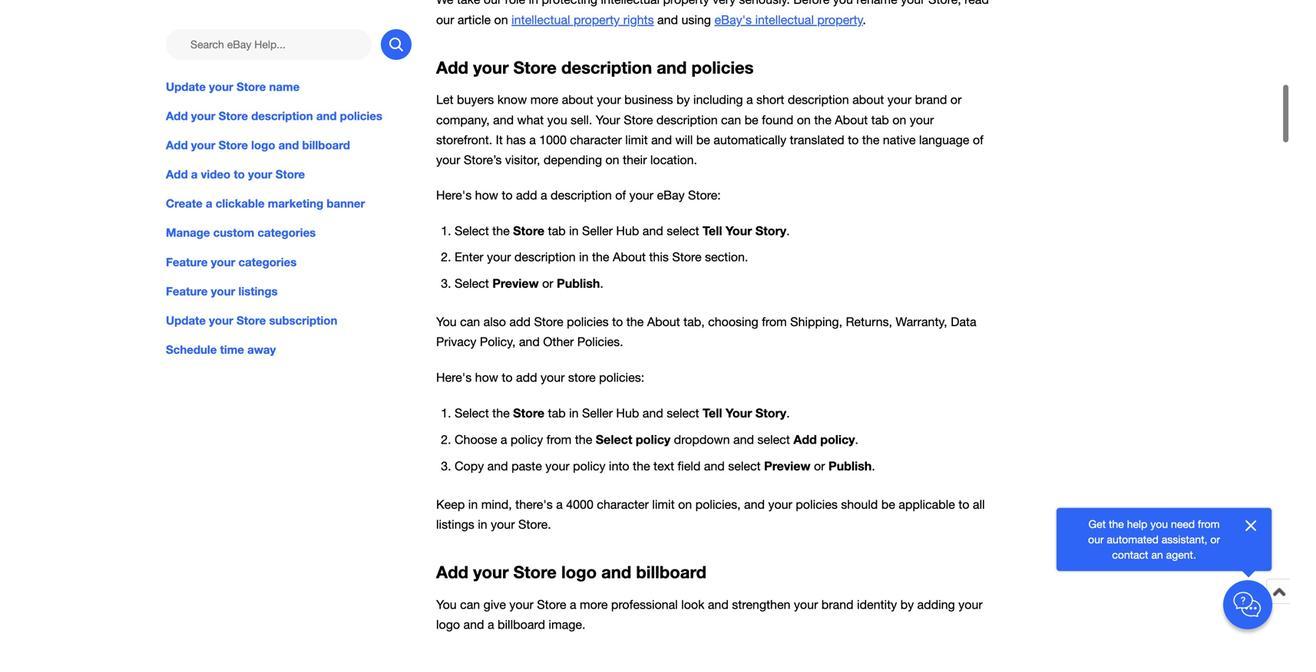Task type: describe. For each thing, give the bounding box(es) containing it.
your down mind,
[[491, 518, 515, 532]]

create a clickable marketing banner link
[[166, 195, 412, 212]]

select inside copy and paste your policy into the text field and select preview or publish .
[[729, 459, 761, 474]]

your inside 'link'
[[211, 255, 235, 269]]

store inside "let buyers know more about your business by including a short description about your brand or company, and what you sell. your store description can be found on the about tab on your storefront. it has a 1000 character limit and will be automatically translated to the native language of your store's visitor, depending on their location."
[[624, 113, 653, 127]]

returns,
[[846, 315, 893, 329]]

select preview or publish .
[[455, 276, 604, 291]]

store up away
[[237, 314, 266, 328]]

and right look
[[708, 598, 729, 612]]

what
[[518, 113, 544, 127]]

character inside keep in mind, there's a 4000 character limit on policies, and your policies should be applicable to all listings in your store.
[[597, 498, 649, 512]]

store down update your store name
[[219, 109, 248, 123]]

you for you can give your store a more professional look and strengthen your brand identity by adding your logo and a billboard image.
[[436, 598, 457, 612]]

on left the their
[[606, 153, 620, 167]]

add a video to your store
[[166, 168, 305, 181]]

your right enter
[[487, 250, 511, 264]]

story for publish
[[756, 224, 787, 238]]

. inside copy and paste your policy into the text field and select preview or publish .
[[872, 459, 876, 474]]

1 vertical spatial of
[[616, 188, 626, 202]]

there's
[[516, 498, 553, 512]]

more inside you can give your store a more professional look and strengthen your brand identity by adding your logo and a billboard image.
[[580, 598, 608, 612]]

about inside "let buyers know more about your business by including a short description about your brand or company, and what you sell. your store description can be found on the about tab on your storefront. it has a 1000 character limit and will be automatically translated to the native language of your store's visitor, depending on their location."
[[835, 113, 868, 127]]

the up translated
[[815, 113, 832, 127]]

1 horizontal spatial policies
[[692, 57, 754, 78]]

let buyers know more about your business by including a short description about your brand or company, and what you sell. your store description can be found on the about tab on your storefront. it has a 1000 character limit and will be automatically translated to the native language of your store's visitor, depending on their location.
[[436, 93, 984, 167]]

add your store logo and billboard link
[[166, 137, 412, 154]]

and right copy
[[488, 459, 508, 474]]

their
[[623, 153, 647, 167]]

feature your categories link
[[166, 254, 412, 271]]

0 vertical spatial add your store logo and billboard
[[166, 138, 350, 152]]

copy and paste your policy into the text field and select preview or publish .
[[455, 459, 876, 474]]

language
[[920, 133, 970, 147]]

your up video
[[191, 138, 216, 152]]

your right adding
[[959, 598, 983, 612]]

in down mind,
[[478, 518, 488, 532]]

listings inside keep in mind, there's a 4000 character limit on policies, and your policies should be applicable to all listings in your store.
[[436, 518, 475, 532]]

seriously.
[[740, 0, 791, 7]]

intellectual property rights and using ebay's intellectual property .
[[512, 13, 867, 27]]

policies:
[[599, 371, 645, 385]]

your right strengthen
[[794, 598, 819, 612]]

schedule
[[166, 343, 217, 357]]

get the help you need from our automated assistant, or contact an agent.
[[1089, 518, 1221, 562]]

paste
[[512, 459, 542, 474]]

including
[[694, 93, 743, 107]]

automatically
[[714, 133, 787, 147]]

or inside get the help you need from our automated assistant, or contact an agent.
[[1211, 534, 1221, 546]]

in up the select preview or publish .
[[579, 250, 589, 264]]

. inside the select preview or publish .
[[600, 277, 604, 291]]

has
[[507, 133, 526, 147]]

the left this
[[592, 250, 610, 264]]

need
[[1172, 518, 1196, 531]]

1 vertical spatial publish
[[829, 459, 872, 474]]

store section.
[[673, 250, 749, 264]]

to down "visitor,"
[[502, 188, 513, 202]]

0 horizontal spatial preview
[[493, 276, 539, 291]]

a down give
[[488, 618, 495, 632]]

rename
[[857, 0, 898, 7]]

your up native
[[888, 93, 912, 107]]

about inside you can also add store policies to the about tab, choosing from shipping, returns, warranty, data privacy policy, and other policies.
[[648, 315, 681, 329]]

buyers
[[457, 93, 494, 107]]

to down policy,
[[502, 371, 513, 385]]

brand inside you can give your store a more professional look and strengthen your brand identity by adding your logo and a billboard image.
[[822, 598, 854, 612]]

other
[[543, 335, 574, 349]]

tab,
[[684, 315, 705, 329]]

and up it
[[493, 113, 514, 127]]

and inside choose a policy from the select policy dropdown and select add policy .
[[734, 433, 755, 447]]

the up the select preview or publish .
[[493, 224, 510, 238]]

your left store
[[541, 371, 565, 385]]

update your
[[166, 80, 233, 94]]

store's
[[464, 153, 502, 167]]

contact
[[1113, 549, 1149, 562]]

a left short
[[747, 93, 753, 107]]

feature your listings link
[[166, 283, 412, 300]]

visitor,
[[505, 153, 541, 167]]

and down give
[[464, 618, 485, 632]]

billboard inside you can give your store a more professional look and strengthen your brand identity by adding your logo and a billboard image.
[[498, 618, 546, 632]]

add a video to your store link
[[166, 166, 412, 183]]

your for your
[[726, 406, 753, 421]]

1 vertical spatial add your store logo and billboard
[[436, 562, 707, 583]]

select inside choose a policy from the select policy dropdown and select add policy .
[[758, 433, 791, 447]]

store:
[[689, 188, 721, 202]]

logo inside you can give your store a more professional look and strengthen your brand identity by adding your logo and a billboard image.
[[436, 618, 460, 632]]

sell.
[[571, 113, 593, 127]]

limit inside keep in mind, there's a 4000 character limit on policies, and your policies should be applicable to all listings in your store.
[[653, 498, 675, 512]]

a down the depending on the top left of page
[[541, 188, 548, 202]]

depending
[[544, 153, 602, 167]]

your up create a clickable marketing banner
[[248, 168, 273, 181]]

the inside get the help you need from our automated assistant, or contact an agent.
[[1110, 518, 1125, 531]]

banner
[[327, 197, 365, 211]]

tab inside "let buyers know more about your business by including a short description about your brand or company, and what you sell. your store description can be found on the about tab on your storefront. it has a 1000 character limit and will be automatically translated to the native language of your store's visitor, depending on their location."
[[872, 113, 890, 127]]

your inside copy and paste your policy into the text field and select preview or publish .
[[546, 459, 570, 474]]

your right policies,
[[769, 498, 793, 512]]

feature for feature your listings
[[166, 285, 208, 298]]

your up the language
[[910, 113, 935, 127]]

0 horizontal spatial billboard
[[302, 138, 350, 152]]

ebay's
[[715, 13, 752, 27]]

read
[[965, 0, 990, 7]]

1000
[[540, 133, 567, 147]]

identity
[[858, 598, 898, 612]]

a right has
[[530, 133, 536, 147]]

intellectual for rights
[[756, 13, 814, 27]]

the left native
[[863, 133, 880, 147]]

your up schedule time away
[[209, 314, 233, 328]]

or inside copy and paste your policy into the text field and select preview or publish .
[[814, 459, 826, 474]]

enter
[[455, 250, 484, 264]]

field
[[678, 459, 701, 474]]

store inside you can give your store a more professional look and strengthen your brand identity by adding your logo and a billboard image.
[[537, 598, 567, 612]]

property for protecting
[[663, 0, 710, 7]]

know
[[498, 93, 527, 107]]

mind,
[[482, 498, 512, 512]]

policy,
[[480, 335, 516, 349]]

and left 'using'
[[658, 13, 679, 27]]

your up the buyers
[[473, 57, 509, 78]]

schedule time away link
[[166, 341, 412, 358]]

policies.
[[578, 335, 624, 349]]

your left ebay
[[630, 188, 654, 202]]

found
[[762, 113, 794, 127]]

company,
[[436, 113, 490, 127]]

select up choose
[[455, 406, 489, 421]]

take
[[457, 0, 481, 7]]

tab for publish
[[548, 224, 566, 238]]

to inside "let buyers know more about your business by including a short description about your brand or company, and what you sell. your store description can be found on the about tab on your storefront. it has a 1000 character limit and will be automatically translated to the native language of your store's visitor, depending on their location."
[[848, 133, 859, 147]]

tell for publish
[[703, 224, 723, 238]]

choosing
[[709, 315, 759, 329]]

create
[[166, 197, 203, 211]]

update your store name link
[[166, 78, 412, 95]]

2 about from the left
[[853, 93, 885, 107]]

all
[[973, 498, 986, 512]]

will
[[676, 133, 693, 147]]

policies,
[[696, 498, 741, 512]]

you for you can also add store policies to the about tab, choosing from shipping, returns, warranty, data privacy policy, and other policies.
[[436, 315, 457, 329]]

you can also add store policies to the about tab, choosing from shipping, returns, warranty, data privacy policy, and other policies.
[[436, 315, 977, 349]]

your left business on the top
[[597, 93, 621, 107]]

your right give
[[510, 598, 534, 612]]

your down update your
[[191, 109, 216, 123]]

0 horizontal spatial about
[[613, 250, 646, 264]]

store up the select preview or publish .
[[513, 224, 545, 238]]

ebay
[[657, 188, 685, 202]]

store,
[[929, 0, 962, 7]]

seller for publish
[[582, 224, 613, 238]]

native
[[883, 133, 916, 147]]

a up 'image.'
[[570, 598, 577, 612]]

tab for your
[[548, 406, 566, 421]]

categories for feature your categories
[[239, 255, 297, 269]]

the inside choose a policy from the select policy dropdown and select add policy .
[[575, 433, 593, 447]]

and right field
[[704, 459, 725, 474]]

on inside we take our role in protecting intellectual property very seriously. before you rename your store, read our article on
[[495, 13, 508, 27]]

brand inside "let buyers know more about your business by including a short description about your brand or company, and what you sell. your store description can be found on the about tab on your storefront. it has a 1000 character limit and will be automatically translated to the native language of your store's visitor, depending on their location."
[[916, 93, 948, 107]]

by inside you can give your store a more professional look and strengthen your brand identity by adding your logo and a billboard image.
[[901, 598, 914, 612]]

choose
[[455, 433, 497, 447]]

protecting
[[542, 0, 598, 7]]

away
[[247, 343, 276, 357]]

your down "storefront."
[[436, 153, 461, 167]]

store left name
[[237, 80, 266, 94]]

Search eBay Help... text field
[[166, 29, 372, 60]]

keep
[[436, 498, 465, 512]]

description up translated
[[788, 93, 850, 107]]

on up translated
[[797, 113, 811, 127]]

description up will
[[657, 113, 718, 127]]

select inside the select preview or publish .
[[455, 277, 489, 291]]

description up the select preview or publish .
[[515, 250, 576, 264]]

we
[[436, 0, 454, 7]]

store policies
[[534, 315, 609, 329]]

your for publish
[[726, 224, 753, 238]]

your up give
[[473, 562, 509, 583]]

property for ebay's
[[818, 13, 864, 27]]

manage
[[166, 226, 210, 240]]

store down here's how to add your store policies:
[[513, 406, 545, 421]]

also
[[484, 315, 506, 329]]

1 vertical spatial preview
[[765, 459, 811, 474]]

to inside keep in mind, there's a 4000 character limit on policies, and your policies should be applicable to all listings in your store.
[[959, 498, 970, 512]]

our inside get the help you need from our automated assistant, or contact an agent.
[[1089, 534, 1105, 546]]

automated
[[1108, 534, 1159, 546]]

store up add a video to your store in the left top of the page
[[219, 138, 248, 152]]

the inside copy and paste your policy into the text field and select preview or publish .
[[633, 459, 651, 474]]

you inside "let buyers know more about your business by including a short description about your brand or company, and what you sell. your store description can be found on the about tab on your storefront. it has a 1000 character limit and will be automatically translated to the native language of your store's visitor, depending on their location."
[[548, 113, 568, 127]]

article
[[458, 13, 491, 27]]

a inside keep in mind, there's a 4000 character limit on policies, and your policies should be applicable to all listings in your store.
[[556, 498, 563, 512]]

and down add your store description and policies link at the left
[[279, 138, 299, 152]]

subscription
[[269, 314, 338, 328]]

give
[[484, 598, 506, 612]]

0 horizontal spatial intellectual
[[512, 13, 571, 27]]

to inside you can also add store policies to the about tab, choosing from shipping, returns, warranty, data privacy policy, and other policies.
[[612, 315, 623, 329]]

and up business on the top
[[657, 57, 687, 78]]

assistant,
[[1162, 534, 1208, 546]]

here's how to add a description of your ebay store:
[[436, 188, 721, 202]]

role
[[505, 0, 526, 7]]

store.
[[519, 518, 551, 532]]

agent.
[[1167, 549, 1197, 562]]

the up choose
[[493, 406, 510, 421]]

should
[[842, 498, 879, 512]]

intellectual for our
[[601, 0, 660, 7]]

marketing
[[268, 197, 324, 211]]

be inside keep in mind, there's a 4000 character limit on policies, and your policies should be applicable to all listings in your store.
[[882, 498, 896, 512]]

more inside "let buyers know more about your business by including a short description about your brand or company, and what you sell. your store description can be found on the about tab on your storefront. it has a 1000 character limit and will be automatically translated to the native language of your store's visitor, depending on their location."
[[531, 93, 559, 107]]



Task type: locate. For each thing, give the bounding box(es) containing it.
you inside you can also add store policies to the about tab, choosing from shipping, returns, warranty, data privacy policy, and other policies.
[[436, 315, 457, 329]]

feature inside 'link'
[[166, 255, 208, 269]]

manage custom categories link
[[166, 225, 412, 241]]

0 horizontal spatial about
[[562, 93, 594, 107]]

1 horizontal spatial limit
[[653, 498, 675, 512]]

update your store subscription
[[166, 314, 338, 328]]

seller up enter your description in the about this store section.
[[582, 224, 613, 238]]

0 vertical spatial limit
[[626, 133, 648, 147]]

0 vertical spatial brand
[[916, 93, 948, 107]]

you inside you can give your store a more professional look and strengthen your brand identity by adding your logo and a billboard image.
[[436, 598, 457, 612]]

. inside choose a policy from the select policy dropdown and select add policy .
[[856, 433, 859, 447]]

professional
[[612, 598, 678, 612]]

2 vertical spatial from
[[1199, 518, 1221, 531]]

1 horizontal spatial be
[[745, 113, 759, 127]]

intellectual
[[601, 0, 660, 7], [512, 13, 571, 27], [756, 13, 814, 27]]

2 vertical spatial our
[[1089, 534, 1105, 546]]

1 vertical spatial listings
[[436, 518, 475, 532]]

1 select the store tab in seller hub and select tell your story . from the top
[[455, 224, 790, 238]]

property
[[663, 0, 710, 7], [574, 13, 620, 27], [818, 13, 864, 27]]

business
[[625, 93, 674, 107]]

to right video
[[234, 168, 245, 181]]

0 vertical spatial logo
[[251, 138, 275, 152]]

about left tab,
[[648, 315, 681, 329]]

our
[[484, 0, 502, 7], [436, 13, 454, 27], [1089, 534, 1105, 546]]

this
[[650, 250, 669, 264]]

your up dropdown
[[726, 406, 753, 421]]

of
[[973, 133, 984, 147], [616, 188, 626, 202]]

2 vertical spatial add
[[516, 371, 538, 385]]

very
[[713, 0, 736, 7]]

help
[[1128, 518, 1148, 531]]

0 vertical spatial tab
[[872, 113, 890, 127]]

a left 4000
[[556, 498, 563, 512]]

1 horizontal spatial of
[[973, 133, 984, 147]]

hub
[[617, 224, 640, 238], [617, 406, 640, 421]]

store down add your store logo and billboard link
[[276, 168, 305, 181]]

add right also on the left of page
[[510, 315, 531, 329]]

store
[[514, 57, 557, 78], [237, 80, 266, 94], [219, 109, 248, 123], [624, 113, 653, 127], [219, 138, 248, 152], [276, 168, 305, 181], [513, 224, 545, 238], [237, 314, 266, 328], [513, 406, 545, 421], [514, 562, 557, 583], [537, 598, 567, 612]]

0 vertical spatial you
[[834, 0, 854, 7]]

0 horizontal spatial from
[[547, 433, 572, 447]]

1 vertical spatial more
[[580, 598, 608, 612]]

the inside you can also add store policies to the about tab, choosing from shipping, returns, warranty, data privacy policy, and other policies.
[[627, 315, 644, 329]]

your up store section.
[[726, 224, 753, 238]]

you can give your store a more professional look and strengthen your brand identity by adding your logo and a billboard image.
[[436, 598, 983, 632]]

4000
[[567, 498, 594, 512]]

2 vertical spatial logo
[[436, 618, 460, 632]]

1 vertical spatial limit
[[653, 498, 675, 512]]

character down into
[[597, 498, 649, 512]]

2 seller from the top
[[582, 406, 613, 421]]

and left will
[[652, 133, 672, 147]]

schedule time away
[[166, 343, 276, 357]]

custom
[[213, 226, 255, 240]]

on left policies,
[[679, 498, 692, 512]]

0 vertical spatial hub
[[617, 224, 640, 238]]

1 vertical spatial billboard
[[637, 562, 707, 583]]

how for here's how to add your store policies:
[[475, 371, 499, 385]]

from inside get the help you need from our automated assistant, or contact an agent.
[[1199, 518, 1221, 531]]

add for store policies
[[510, 315, 531, 329]]

and right policies,
[[745, 498, 765, 512]]

be
[[745, 113, 759, 127], [697, 133, 711, 147], [882, 498, 896, 512]]

1 horizontal spatial listings
[[436, 518, 475, 532]]

1 vertical spatial how
[[475, 371, 499, 385]]

in down 'here's how to add a description of your ebay store:'
[[569, 224, 579, 238]]

be right should
[[882, 498, 896, 512]]

a inside choose a policy from the select policy dropdown and select add policy .
[[501, 433, 507, 447]]

adding
[[918, 598, 956, 612]]

select the store tab in seller hub and select tell your story . for publish
[[455, 224, 790, 238]]

0 horizontal spatial limit
[[626, 133, 648, 147]]

0 vertical spatial be
[[745, 113, 759, 127]]

and inside keep in mind, there's a 4000 character limit on policies, and your policies should be applicable to all listings in your store.
[[745, 498, 765, 512]]

ebay's intellectual property link
[[715, 13, 864, 27]]

can up the privacy
[[460, 315, 480, 329]]

0 horizontal spatial our
[[436, 13, 454, 27]]

intellectual inside we take our role in protecting intellectual property very seriously. before you rename your store, read our article on
[[601, 0, 660, 7]]

1 about from the left
[[562, 93, 594, 107]]

0 vertical spatial how
[[475, 188, 499, 202]]

you right 'before'
[[834, 0, 854, 7]]

choose a policy from the select policy dropdown and select add policy .
[[455, 432, 859, 447]]

2 vertical spatial be
[[882, 498, 896, 512]]

1 horizontal spatial preview
[[765, 459, 811, 474]]

1 how from the top
[[475, 188, 499, 202]]

1 horizontal spatial more
[[580, 598, 608, 612]]

add your store description and policies inside add your store description and policies link
[[166, 109, 383, 123]]

data
[[951, 315, 977, 329]]

description up business on the top
[[562, 57, 652, 78]]

0 horizontal spatial policies
[[340, 109, 383, 123]]

1 horizontal spatial from
[[762, 315, 787, 329]]

policy up text
[[636, 432, 671, 447]]

and up choose a policy from the select policy dropdown and select add policy .
[[643, 406, 664, 421]]

0 horizontal spatial listings
[[239, 285, 278, 298]]

about up translated
[[835, 113, 868, 127]]

0 vertical spatial our
[[484, 0, 502, 7]]

in right 'role'
[[529, 0, 539, 7]]

2 horizontal spatial policies
[[796, 498, 838, 512]]

from inside choose a policy from the select policy dropdown and select add policy .
[[547, 433, 572, 447]]

how down policy,
[[475, 371, 499, 385]]

0 horizontal spatial you
[[548, 113, 568, 127]]

rights
[[624, 13, 654, 27]]

tab down here's how to add your store policies:
[[548, 406, 566, 421]]

1 vertical spatial add your store description and policies
[[166, 109, 383, 123]]

using
[[682, 13, 712, 27]]

can inside you can give your store a more professional look and strengthen your brand identity by adding your logo and a billboard image.
[[460, 598, 480, 612]]

translated
[[790, 133, 845, 147]]

here's for here's how to add a description of your ebay store:
[[436, 188, 472, 202]]

how down store's
[[475, 188, 499, 202]]

1 feature from the top
[[166, 255, 208, 269]]

2 horizontal spatial be
[[882, 498, 896, 512]]

get the help you need from our automated assistant, or contact an agent. tooltip
[[1082, 517, 1228, 563]]

2 horizontal spatial intellectual
[[756, 13, 814, 27]]

1 vertical spatial logo
[[562, 562, 597, 583]]

2 vertical spatial you
[[1151, 518, 1169, 531]]

here's for here's how to add your store policies:
[[436, 371, 472, 385]]

0 horizontal spatial logo
[[251, 138, 275, 152]]

add your store logo and billboard up 'image.'
[[436, 562, 707, 583]]

add inside you can also add store policies to the about tab, choosing from shipping, returns, warranty, data privacy policy, and other policies.
[[510, 315, 531, 329]]

manage custom categories
[[166, 226, 316, 240]]

categories for manage custom categories
[[258, 226, 316, 240]]

1 vertical spatial our
[[436, 13, 454, 27]]

you inside get the help you need from our automated assistant, or contact an agent.
[[1151, 518, 1169, 531]]

0 vertical spatial by
[[677, 93, 690, 107]]

your inside "let buyers know more about your business by including a short description about your brand or company, and what you sell. your store description can be found on the about tab on your storefront. it has a 1000 character limit and will be automatically translated to the native language of your store's visitor, depending on their location."
[[596, 113, 621, 127]]

an
[[1152, 549, 1164, 562]]

on inside keep in mind, there's a 4000 character limit on policies, and your policies should be applicable to all listings in your store.
[[679, 498, 692, 512]]

policy up paste
[[511, 433, 543, 447]]

from right choosing
[[762, 315, 787, 329]]

property inside we take our role in protecting intellectual property very seriously. before you rename your store, read our article on
[[663, 0, 710, 7]]

about up the sell.
[[562, 93, 594, 107]]

a right choose
[[501, 433, 507, 447]]

1 vertical spatial seller
[[582, 406, 613, 421]]

2 horizontal spatial about
[[835, 113, 868, 127]]

select the store tab in seller hub and select tell your story . for your
[[455, 406, 790, 421]]

more
[[531, 93, 559, 107], [580, 598, 608, 612]]

intellectual up the rights
[[601, 0, 660, 7]]

store up 'know'
[[514, 57, 557, 78]]

billboard down add your store description and policies link at the left
[[302, 138, 350, 152]]

1 horizontal spatial intellectual
[[601, 0, 660, 7]]

to right translated
[[848, 133, 859, 147]]

limit
[[626, 133, 648, 147], [653, 498, 675, 512]]

the right into
[[633, 459, 651, 474]]

description down the depending on the top left of page
[[551, 188, 612, 202]]

to left all
[[959, 498, 970, 512]]

1 hub from the top
[[617, 224, 640, 238]]

image.
[[549, 618, 586, 632]]

time
[[220, 343, 244, 357]]

how for here's how to add a description of your ebay store:
[[475, 188, 499, 202]]

policies
[[692, 57, 754, 78], [340, 109, 383, 123], [796, 498, 838, 512]]

of inside "let buyers know more about your business by including a short description about your brand or company, and what you sell. your store description can be found on the about tab on your storefront. it has a 1000 character limit and will be automatically translated to the native language of your store's visitor, depending on their location."
[[973, 133, 984, 147]]

our down we
[[436, 13, 454, 27]]

you inside we take our role in protecting intellectual property very seriously. before you rename your store, read our article on
[[834, 0, 854, 7]]

seller down store
[[582, 406, 613, 421]]

brand
[[916, 93, 948, 107], [822, 598, 854, 612]]

0 vertical spatial preview
[[493, 276, 539, 291]]

1 here's from the top
[[436, 188, 472, 202]]

store
[[569, 371, 596, 385]]

add
[[436, 57, 469, 78], [166, 109, 188, 123], [166, 138, 188, 152], [166, 168, 188, 181], [794, 432, 817, 447], [436, 562, 469, 583]]

strengthen
[[732, 598, 791, 612]]

1 vertical spatial be
[[697, 133, 711, 147]]

1 horizontal spatial our
[[484, 0, 502, 7]]

feature
[[166, 255, 208, 269], [166, 285, 208, 298]]

select
[[455, 224, 489, 238], [455, 277, 489, 291], [455, 406, 489, 421], [596, 432, 633, 447]]

more up what
[[531, 93, 559, 107]]

and inside you can also add store policies to the about tab, choosing from shipping, returns, warranty, data privacy policy, and other policies.
[[519, 335, 540, 349]]

and right dropdown
[[734, 433, 755, 447]]

privacy
[[436, 335, 477, 349]]

tell up dropdown
[[703, 406, 723, 421]]

2 vertical spatial billboard
[[498, 618, 546, 632]]

1 horizontal spatial about
[[853, 93, 885, 107]]

by left adding
[[901, 598, 914, 612]]

policy left into
[[573, 459, 606, 474]]

2 hub from the top
[[617, 406, 640, 421]]

be up automatically
[[745, 113, 759, 127]]

2 vertical spatial tab
[[548, 406, 566, 421]]

and up professional
[[602, 562, 632, 583]]

0 vertical spatial billboard
[[302, 138, 350, 152]]

1 vertical spatial feature
[[166, 285, 208, 298]]

on up native
[[893, 113, 907, 127]]

2 horizontal spatial billboard
[[637, 562, 707, 583]]

policy up should
[[821, 432, 856, 447]]

.
[[864, 13, 867, 27], [787, 224, 790, 238], [600, 277, 604, 291], [787, 406, 790, 421], [856, 433, 859, 447], [872, 459, 876, 474]]

or inside "let buyers know more about your business by including a short description about your brand or company, and what you sell. your store description can be found on the about tab on your storefront. it has a 1000 character limit and will be automatically translated to the native language of your store's visitor, depending on their location."
[[951, 93, 962, 107]]

categories down manage custom categories link
[[239, 255, 297, 269]]

feature your categories
[[166, 255, 297, 269]]

in right keep
[[469, 498, 478, 512]]

can down including
[[722, 113, 742, 127]]

video
[[201, 168, 231, 181]]

add down "visitor,"
[[516, 188, 538, 202]]

can inside "let buyers know more about your business by including a short description about your brand or company, and what you sell. your store description can be found on the about tab on your storefront. it has a 1000 character limit and will be automatically translated to the native language of your store's visitor, depending on their location."
[[722, 113, 742, 127]]

categories inside 'link'
[[239, 255, 297, 269]]

1 you from the top
[[436, 315, 457, 329]]

name
[[269, 80, 300, 94]]

in
[[529, 0, 539, 7], [569, 224, 579, 238], [579, 250, 589, 264], [569, 406, 579, 421], [469, 498, 478, 512], [478, 518, 488, 532]]

select right dropdown
[[758, 433, 791, 447]]

1 vertical spatial tab
[[548, 224, 566, 238]]

0 horizontal spatial add your store description and policies
[[166, 109, 383, 123]]

1 vertical spatial categories
[[239, 255, 297, 269]]

0 horizontal spatial brand
[[822, 598, 854, 612]]

seller
[[582, 224, 613, 238], [582, 406, 613, 421]]

1 seller from the top
[[582, 224, 613, 238]]

from right need
[[1199, 518, 1221, 531]]

character down the sell.
[[570, 133, 622, 147]]

a left video
[[191, 168, 198, 181]]

0 horizontal spatial publish
[[557, 276, 600, 291]]

0 vertical spatial publish
[[557, 276, 600, 291]]

select up policies,
[[729, 459, 761, 474]]

feature up the update
[[166, 285, 208, 298]]

select the store tab in seller hub and select tell your story . up enter your description in the about this store section.
[[455, 224, 790, 238]]

can inside you can also add store policies to the about tab, choosing from shipping, returns, warranty, data privacy policy, and other policies.
[[460, 315, 480, 329]]

2 select the store tab in seller hub and select tell your story . from the top
[[455, 406, 790, 421]]

1 vertical spatial hub
[[617, 406, 640, 421]]

and
[[658, 13, 679, 27], [657, 57, 687, 78], [316, 109, 337, 123], [493, 113, 514, 127], [652, 133, 672, 147], [279, 138, 299, 152], [643, 224, 664, 238], [519, 335, 540, 349], [643, 406, 664, 421], [734, 433, 755, 447], [488, 459, 508, 474], [704, 459, 725, 474], [745, 498, 765, 512], [602, 562, 632, 583], [708, 598, 729, 612], [464, 618, 485, 632]]

the down store
[[575, 433, 593, 447]]

1 horizontal spatial billboard
[[498, 618, 546, 632]]

1 horizontal spatial about
[[648, 315, 681, 329]]

2 horizontal spatial you
[[1151, 518, 1169, 531]]

you
[[436, 315, 457, 329], [436, 598, 457, 612]]

add for your
[[516, 371, 538, 385]]

1 vertical spatial your
[[726, 224, 753, 238]]

1 vertical spatial brand
[[822, 598, 854, 612]]

2 horizontal spatial property
[[818, 13, 864, 27]]

1 vertical spatial you
[[548, 113, 568, 127]]

0 vertical spatial here's
[[436, 188, 472, 202]]

listings
[[239, 285, 278, 298], [436, 518, 475, 532]]

add for a
[[516, 188, 538, 202]]

1 horizontal spatial add your store logo and billboard
[[436, 562, 707, 583]]

policy inside copy and paste your policy into the text field and select preview or publish .
[[573, 459, 606, 474]]

feature down manage
[[166, 255, 208, 269]]

1 horizontal spatial brand
[[916, 93, 948, 107]]

story for your
[[756, 406, 787, 421]]

keep in mind, there's a 4000 character limit on policies, and your policies should be applicable to all listings in your store.
[[436, 498, 986, 532]]

story
[[756, 224, 787, 238], [756, 406, 787, 421]]

0 vertical spatial policies
[[692, 57, 754, 78]]

billboard
[[302, 138, 350, 152], [637, 562, 707, 583], [498, 618, 546, 632]]

in down store
[[569, 406, 579, 421]]

we take our role in protecting intellectual property very seriously. before you rename your store, read our article on
[[436, 0, 990, 27]]

your right the sell.
[[596, 113, 621, 127]]

how
[[475, 188, 499, 202], [475, 371, 499, 385]]

1 vertical spatial character
[[597, 498, 649, 512]]

on
[[495, 13, 508, 27], [797, 113, 811, 127], [893, 113, 907, 127], [606, 153, 620, 167], [679, 498, 692, 512]]

create a clickable marketing banner
[[166, 197, 365, 211]]

publish down enter your description in the about this store section.
[[557, 276, 600, 291]]

from
[[762, 315, 787, 329], [547, 433, 572, 447], [1199, 518, 1221, 531]]

about
[[835, 113, 868, 127], [613, 250, 646, 264], [648, 315, 681, 329]]

policies inside keep in mind, there's a 4000 character limit on policies, and your policies should be applicable to all listings in your store.
[[796, 498, 838, 512]]

select up dropdown
[[667, 406, 700, 421]]

or inside the select preview or publish .
[[543, 277, 554, 291]]

the
[[815, 113, 832, 127], [863, 133, 880, 147], [493, 224, 510, 238], [592, 250, 610, 264], [627, 315, 644, 329], [493, 406, 510, 421], [575, 433, 593, 447], [633, 459, 651, 474], [1110, 518, 1125, 531]]

1 horizontal spatial add your store description and policies
[[436, 57, 754, 78]]

store down store.
[[514, 562, 557, 583]]

2 feature from the top
[[166, 285, 208, 298]]

tell for your
[[703, 406, 723, 421]]

listings down keep
[[436, 518, 475, 532]]

select up enter
[[455, 224, 489, 238]]

warranty,
[[896, 315, 948, 329]]

0 vertical spatial character
[[570, 133, 622, 147]]

0 horizontal spatial property
[[574, 13, 620, 27]]

add your store description and policies down intellectual property rights link on the top of page
[[436, 57, 754, 78]]

update your store name
[[166, 80, 300, 94]]

1 vertical spatial tell
[[703, 406, 723, 421]]

1 story from the top
[[756, 224, 787, 238]]

update your store subscription link
[[166, 312, 412, 329]]

publish up should
[[829, 459, 872, 474]]

2 you from the top
[[436, 598, 457, 612]]

a right the create on the left
[[206, 197, 213, 211]]

and up this
[[643, 224, 664, 238]]

1 vertical spatial can
[[460, 315, 480, 329]]

1 vertical spatial policies
[[340, 109, 383, 123]]

0 vertical spatial your
[[596, 113, 621, 127]]

1 vertical spatial you
[[436, 598, 457, 612]]

add
[[516, 188, 538, 202], [510, 315, 531, 329], [516, 371, 538, 385]]

limit inside "let buyers know more about your business by including a short description about your brand or company, and what you sell. your store description can be found on the about tab on your storefront. it has a 1000 character limit and will be automatically translated to the native language of your store's visitor, depending on their location."
[[626, 133, 648, 147]]

you up the privacy
[[436, 315, 457, 329]]

1 tell from the top
[[703, 224, 723, 238]]

1 horizontal spatial by
[[901, 598, 914, 612]]

2 how from the top
[[475, 371, 499, 385]]

1 vertical spatial story
[[756, 406, 787, 421]]

applicable
[[899, 498, 956, 512]]

your
[[596, 113, 621, 127], [726, 224, 753, 238], [726, 406, 753, 421]]

1 horizontal spatial property
[[663, 0, 710, 7]]

from inside you can also add store policies to the about tab, choosing from shipping, returns, warranty, data privacy policy, and other policies.
[[762, 315, 787, 329]]

0 horizontal spatial be
[[697, 133, 711, 147]]

2 story from the top
[[756, 406, 787, 421]]

description down name
[[251, 109, 313, 123]]

by inside "let buyers know more about your business by including a short description about your brand or company, and what you sell. your store description can be found on the about tab on your storefront. it has a 1000 character limit and will be automatically translated to the native language of your store's visitor, depending on their location."
[[677, 93, 690, 107]]

0 vertical spatial add your store description and policies
[[436, 57, 754, 78]]

0 horizontal spatial add your store logo and billboard
[[166, 138, 350, 152]]

our down get
[[1089, 534, 1105, 546]]

listings inside feature your listings link
[[239, 285, 278, 298]]

1 horizontal spatial publish
[[829, 459, 872, 474]]

seller for your
[[582, 406, 613, 421]]

can for store policies
[[460, 315, 480, 329]]

hub for your
[[617, 406, 640, 421]]

your left store,
[[901, 0, 926, 7]]

description
[[562, 57, 652, 78], [788, 93, 850, 107], [251, 109, 313, 123], [657, 113, 718, 127], [551, 188, 612, 202], [515, 250, 576, 264]]

0 vertical spatial feature
[[166, 255, 208, 269]]

look
[[682, 598, 705, 612]]

before
[[794, 0, 830, 7]]

feature for feature your categories
[[166, 255, 208, 269]]

0 vertical spatial seller
[[582, 224, 613, 238]]

your inside we take our role in protecting intellectual property very seriously. before you rename your store, read our article on
[[901, 0, 926, 7]]

character inside "let buyers know more about your business by including a short description about your brand or company, and what you sell. your store description can be found on the about tab on your storefront. it has a 1000 character limit and will be automatically translated to the native language of your store's visitor, depending on their location."
[[570, 133, 622, 147]]

property down 'before'
[[818, 13, 864, 27]]

a
[[747, 93, 753, 107], [530, 133, 536, 147], [191, 168, 198, 181], [541, 188, 548, 202], [206, 197, 213, 211], [501, 433, 507, 447], [556, 498, 563, 512], [570, 598, 577, 612], [488, 618, 495, 632]]

select up into
[[596, 432, 633, 447]]

your down feature your categories
[[211, 285, 235, 298]]

location.
[[651, 153, 698, 167]]

policy inside choose a policy from the select policy dropdown and select add policy .
[[511, 433, 543, 447]]

select up this
[[667, 224, 700, 238]]

0 horizontal spatial more
[[531, 93, 559, 107]]

can for store
[[460, 598, 480, 612]]

feature your listings
[[166, 285, 278, 298]]

1 vertical spatial by
[[901, 598, 914, 612]]

1 vertical spatial add
[[510, 315, 531, 329]]

2 horizontal spatial our
[[1089, 534, 1105, 546]]

2 here's from the top
[[436, 371, 472, 385]]

select the store tab in seller hub and select tell your story .
[[455, 224, 790, 238], [455, 406, 790, 421]]

store up 'image.'
[[537, 598, 567, 612]]

2 tell from the top
[[703, 406, 723, 421]]

in inside we take our role in protecting intellectual property very seriously. before you rename your store, read our article on
[[529, 0, 539, 7]]

hub for publish
[[617, 224, 640, 238]]

and down update your store name link
[[316, 109, 337, 123]]



Task type: vqa. For each thing, say whether or not it's contained in the screenshot.
DRINK
no



